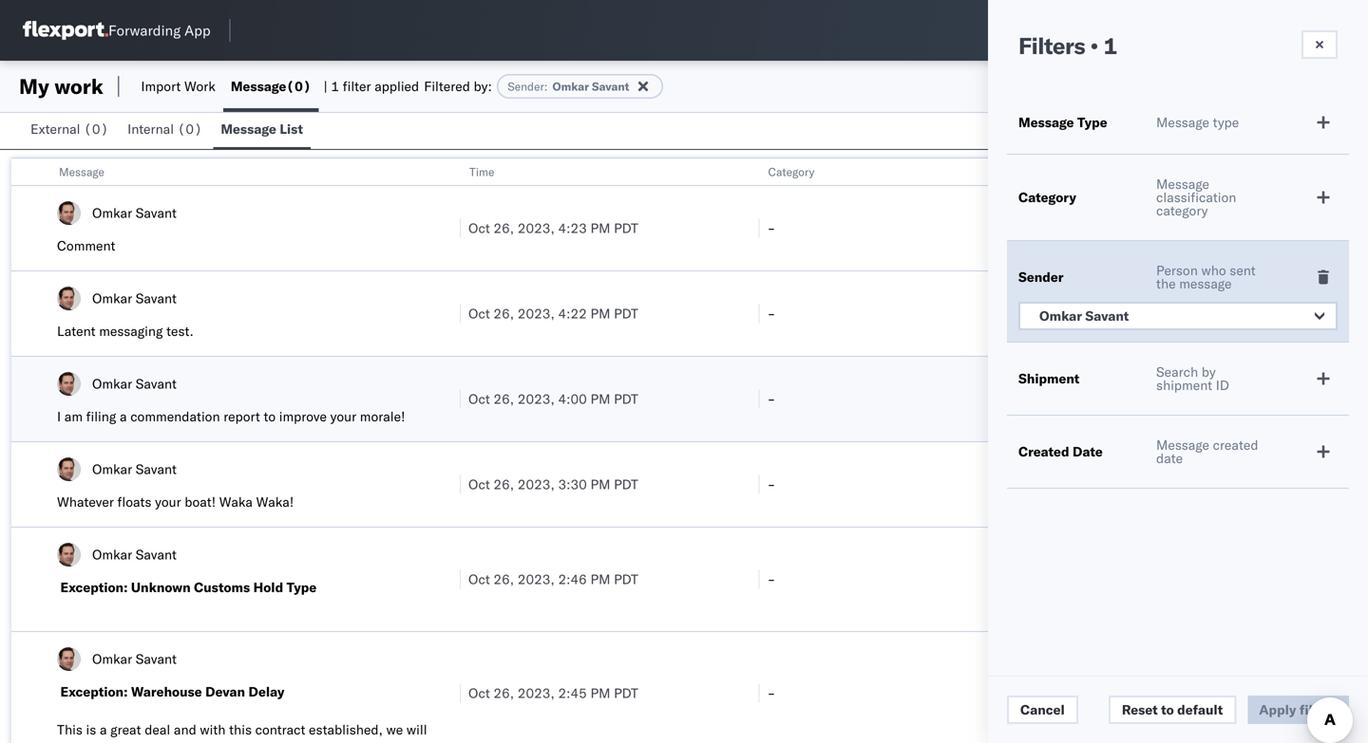 Task type: locate. For each thing, give the bounding box(es) containing it.
4 oct from the top
[[468, 476, 490, 493]]

26, for oct 26, 2023, 2:45 pm pdt
[[493, 685, 514, 702]]

omkar down floats
[[92, 547, 132, 563]]

2 flex- from the top
[[1066, 305, 1106, 322]]

0 horizontal spatial work
[[54, 73, 103, 99]]

1 458574 from the top
[[1106, 220, 1156, 237]]

1 horizontal spatial your
[[330, 409, 356, 425]]

exception:
[[60, 580, 128, 596], [60, 684, 128, 701]]

0 vertical spatial 458574
[[1106, 220, 1156, 237]]

search
[[1156, 364, 1198, 380]]

1 26, from the top
[[493, 220, 514, 237]]

4 flex- from the top
[[1066, 685, 1106, 702]]

pdt right 4:00
[[614, 391, 638, 408]]

0 horizontal spatial category
[[768, 165, 815, 179]]

2023, for 4:00
[[518, 391, 555, 408]]

flex- 458574 for oct 26, 2023, 4:23 pm pdt
[[1066, 220, 1156, 237]]

default
[[1177, 702, 1223, 719]]

0 vertical spatial sender
[[508, 79, 544, 94]]

2 vertical spatial flex- 458574
[[1066, 685, 1156, 702]]

1 vertical spatial a
[[100, 722, 107, 739]]

pdt for oct 26, 2023, 3:30 pm pdt
[[614, 476, 638, 493]]

flex- for oct 26, 2023, 4:22 pm pdt
[[1066, 305, 1106, 322]]

type
[[1077, 114, 1107, 131], [287, 580, 317, 596]]

by:
[[474, 78, 492, 95]]

0 vertical spatial type
[[1077, 114, 1107, 131]]

1 vertical spatial 458574
[[1106, 305, 1156, 322]]

1
[[1103, 31, 1117, 60], [331, 78, 339, 95]]

boat!
[[185, 494, 216, 511]]

2 2023, from the top
[[518, 305, 555, 322]]

work right related
[[1110, 165, 1135, 179]]

message
[[1179, 276, 1232, 292]]

1 oct from the top
[[468, 220, 490, 237]]

5 2023, from the top
[[518, 571, 555, 588]]

omkar savant up "messaging" on the top of page
[[92, 290, 177, 307]]

1 flex- 458574 from the top
[[1066, 220, 1156, 237]]

0 vertical spatial flex- 458574
[[1066, 220, 1156, 237]]

1 vertical spatial exception:
[[60, 684, 128, 701]]

oct down time
[[468, 220, 490, 237]]

oct for oct 26, 2023, 4:00 pm pdt
[[468, 391, 490, 408]]

1 vertical spatial 1
[[331, 78, 339, 95]]

2023,
[[518, 220, 555, 237], [518, 305, 555, 322], [518, 391, 555, 408], [518, 476, 555, 493], [518, 571, 555, 588], [518, 685, 555, 702]]

i
[[57, 409, 61, 425]]

0 vertical spatial a
[[120, 409, 127, 425]]

savant up "whatever floats your boat! waka waka!"
[[136, 461, 177, 478]]

savant
[[592, 79, 629, 94], [136, 205, 177, 221], [136, 290, 177, 307], [1085, 308, 1129, 324], [136, 376, 177, 392], [136, 461, 177, 478], [136, 547, 177, 563], [136, 651, 177, 668]]

import work
[[141, 78, 216, 95]]

flexport. image
[[23, 21, 108, 40]]

3 26, from the top
[[493, 391, 514, 408]]

message inside button
[[221, 121, 276, 137]]

message down "external (0)" button
[[59, 165, 104, 179]]

3 458574 from the top
[[1106, 685, 1156, 702]]

work up external (0)
[[54, 73, 103, 99]]

filter
[[343, 78, 371, 95]]

oct left "3:30"
[[468, 476, 490, 493]]

savant up warehouse
[[136, 651, 177, 668]]

a right is
[[100, 722, 107, 739]]

1 resize handle column header from the left
[[437, 159, 460, 744]]

(0) left |
[[286, 78, 311, 95]]

(0) for internal (0)
[[177, 121, 202, 137]]

message inside message created date
[[1156, 437, 1209, 454]]

to right report
[[264, 409, 276, 425]]

0 vertical spatial exception:
[[60, 580, 128, 596]]

4 26, from the top
[[493, 476, 514, 493]]

0 vertical spatial to
[[264, 409, 276, 425]]

your left boat!
[[155, 494, 181, 511]]

2 - from the top
[[767, 305, 776, 322]]

omkar up floats
[[92, 461, 132, 478]]

1 right |
[[331, 78, 339, 95]]

2 pdt from the top
[[614, 305, 638, 322]]

2 pm from the top
[[590, 305, 610, 322]]

1 pdt from the top
[[614, 220, 638, 237]]

work
[[184, 78, 216, 95]]

1 vertical spatial sender
[[1018, 269, 1064, 285]]

6 pdt from the top
[[614, 685, 638, 702]]

omkar savant up shipment
[[1039, 308, 1129, 324]]

who
[[1201, 262, 1226, 279]]

0 horizontal spatial 1
[[331, 78, 339, 95]]

reset to default button
[[1109, 696, 1236, 725]]

savant up unknown
[[136, 547, 177, 563]]

2023, left 4:22 on the top left
[[518, 305, 555, 322]]

the
[[1156, 276, 1176, 292]]

person who sent the message
[[1156, 262, 1256, 292]]

unknown
[[131, 580, 191, 596]]

1 vertical spatial to
[[1161, 702, 1174, 719]]

26, for oct 26, 2023, 3:30 pm pdt
[[493, 476, 514, 493]]

omkar inside button
[[1039, 308, 1082, 324]]

2023, left 2:45
[[518, 685, 555, 702]]

omkar savant for oct 26, 2023, 3:30 pm pdt
[[92, 461, 177, 478]]

4:22
[[558, 305, 587, 322]]

omkar savant for oct 26, 2023, 2:46 pm pdt
[[92, 547, 177, 563]]

26, left "3:30"
[[493, 476, 514, 493]]

pm
[[590, 220, 610, 237], [590, 305, 610, 322], [590, 391, 610, 408], [590, 476, 610, 493], [590, 571, 610, 588], [590, 685, 610, 702]]

by
[[1202, 364, 1216, 380]]

oct for oct 26, 2023, 4:23 pm pdt
[[468, 220, 490, 237]]

0 vertical spatial your
[[330, 409, 356, 425]]

6 pm from the top
[[590, 685, 610, 702]]

internal (0)
[[127, 121, 202, 137]]

1 horizontal spatial category
[[1018, 189, 1076, 206]]

1 flex- from the top
[[1066, 220, 1106, 237]]

omkar up filing
[[92, 376, 132, 392]]

message up related
[[1018, 114, 1074, 131]]

flex- 458574 down related
[[1066, 220, 1156, 237]]

2 resize handle column header from the left
[[736, 159, 759, 744]]

related
[[1067, 165, 1107, 179]]

omkar up shipment
[[1039, 308, 1082, 324]]

0 horizontal spatial (0)
[[84, 121, 109, 137]]

pm right 4:23
[[590, 220, 610, 237]]

flex- down date
[[1066, 476, 1106, 493]]

item/shipment
[[1137, 165, 1215, 179]]

0 vertical spatial category
[[768, 165, 815, 179]]

savant up test.
[[136, 290, 177, 307]]

4 resize handle column header from the left
[[1334, 159, 1357, 744]]

pdt
[[614, 220, 638, 237], [614, 305, 638, 322], [614, 391, 638, 408], [614, 476, 638, 493], [614, 571, 638, 588], [614, 685, 638, 702]]

message left "list"
[[221, 121, 276, 137]]

omkar up latent messaging test.
[[92, 290, 132, 307]]

(0) for external (0)
[[84, 121, 109, 137]]

resize handle column header
[[437, 159, 460, 744], [736, 159, 759, 744], [1035, 159, 1058, 744], [1334, 159, 1357, 744]]

to
[[264, 409, 276, 425], [1161, 702, 1174, 719]]

message for message list
[[221, 121, 276, 137]]

a right filing
[[120, 409, 127, 425]]

sender for sender : omkar savant
[[508, 79, 544, 94]]

(0) right external
[[84, 121, 109, 137]]

oct for oct 26, 2023, 3:30 pm pdt
[[468, 476, 490, 493]]

your left morale!
[[330, 409, 356, 425]]

omkar savant for oct 26, 2023, 4:23 pm pdt
[[92, 205, 177, 221]]

message for message (0)
[[231, 78, 286, 95]]

omkar savant up filing
[[92, 376, 177, 392]]

omkar savant up floats
[[92, 461, 177, 478]]

type right hold
[[287, 580, 317, 596]]

4 - from the top
[[767, 476, 776, 493]]

savant for oct 26, 2023, 4:00 pm pdt
[[136, 376, 177, 392]]

message for message classification category
[[1156, 176, 1209, 192]]

5 26, from the top
[[493, 571, 514, 588]]

savant for oct 26, 2023, 2:45 pm pdt
[[136, 651, 177, 668]]

pm right 2:46
[[590, 571, 610, 588]]

2 flex- 458574 from the top
[[1066, 305, 1156, 322]]

2 exception: from the top
[[60, 684, 128, 701]]

3 oct from the top
[[468, 391, 490, 408]]

pdt right 4:23
[[614, 220, 638, 237]]

458574
[[1106, 220, 1156, 237], [1106, 305, 1156, 322], [1106, 685, 1156, 702]]

2023, left 2:46
[[518, 571, 555, 588]]

message created date
[[1156, 437, 1258, 467]]

2 horizontal spatial (0)
[[286, 78, 311, 95]]

- for oct 26, 2023, 2:46 pm pdt
[[767, 571, 776, 588]]

0 horizontal spatial sender
[[508, 79, 544, 94]]

message for message created date
[[1156, 437, 1209, 454]]

message list button
[[213, 112, 311, 149]]

message left "created"
[[1156, 437, 1209, 454]]

oct left 4:00
[[468, 391, 490, 408]]

flex- down related
[[1066, 220, 1106, 237]]

26, left 2:46
[[493, 571, 514, 588]]

message up "message list"
[[231, 78, 286, 95]]

1 vertical spatial type
[[287, 580, 317, 596]]

type
[[1213, 114, 1239, 131]]

- for oct 26, 2023, 4:00 pm pdt
[[767, 391, 776, 408]]

omkar savant up unknown
[[92, 547, 177, 563]]

oct left 2:46
[[468, 571, 490, 588]]

morale!
[[360, 409, 405, 425]]

1 pm from the top
[[590, 220, 610, 237]]

oct left 4:22 on the top left
[[468, 305, 490, 322]]

your
[[330, 409, 356, 425], [155, 494, 181, 511]]

flex- 458574 up 1854269
[[1066, 305, 1156, 322]]

will
[[407, 722, 427, 739]]

1 2023, from the top
[[518, 220, 555, 237]]

comment
[[57, 238, 115, 254]]

savant up 1854269
[[1085, 308, 1129, 324]]

flex- up shipment
[[1066, 305, 1106, 322]]

1 right •
[[1103, 31, 1117, 60]]

omkar savant up warehouse
[[92, 651, 177, 668]]

flex- right cancel
[[1066, 685, 1106, 702]]

to right reset
[[1161, 702, 1174, 719]]

pdt right 2:46
[[614, 571, 638, 588]]

savant up commendation
[[136, 376, 177, 392]]

omkar for oct 26, 2023, 3:30 pm pdt
[[92, 461, 132, 478]]

filing
[[86, 409, 116, 425]]

2 vertical spatial 458574
[[1106, 685, 1156, 702]]

3 flex- 458574 from the top
[[1066, 685, 1156, 702]]

6 26, from the top
[[493, 685, 514, 702]]

id
[[1216, 377, 1229, 394]]

2023, left "3:30"
[[518, 476, 555, 493]]

work for related
[[1110, 165, 1135, 179]]

pm right "3:30"
[[590, 476, 610, 493]]

this is a great deal and with this contract established, we will
[[57, 722, 427, 739]]

message for message
[[59, 165, 104, 179]]

5 - from the top
[[767, 571, 776, 588]]

delay
[[248, 684, 285, 701]]

0 vertical spatial 1
[[1103, 31, 1117, 60]]

work for my
[[54, 73, 103, 99]]

exception: for exception: warehouse devan delay
[[60, 684, 128, 701]]

1 exception: from the top
[[60, 580, 128, 596]]

savant inside button
[[1085, 308, 1129, 324]]

0 vertical spatial work
[[54, 73, 103, 99]]

(0) right internal
[[177, 121, 202, 137]]

message left type
[[1156, 114, 1209, 131]]

omkar savant up comment on the left top
[[92, 205, 177, 221]]

flex-
[[1066, 220, 1106, 237], [1066, 305, 1106, 322], [1066, 476, 1106, 493], [1066, 685, 1106, 702]]

:
[[544, 79, 548, 94]]

omkar for oct 26, 2023, 4:23 pm pdt
[[92, 205, 132, 221]]

latent
[[57, 323, 96, 340]]

waka!
[[256, 494, 294, 511]]

am
[[64, 409, 83, 425]]

exception: up is
[[60, 684, 128, 701]]

my work
[[19, 73, 103, 99]]

message classification category
[[1156, 176, 1236, 219]]

oct left 2:45
[[468, 685, 490, 702]]

2 oct from the top
[[468, 305, 490, 322]]

omkar for oct 26, 2023, 4:00 pm pdt
[[92, 376, 132, 392]]

3 pm from the top
[[590, 391, 610, 408]]

(0)
[[286, 78, 311, 95], [84, 121, 109, 137], [177, 121, 202, 137]]

work
[[54, 73, 103, 99], [1110, 165, 1135, 179]]

oct 26, 2023, 4:23 pm pdt
[[468, 220, 638, 237]]

this
[[57, 722, 83, 739]]

flex- 458574 for oct 26, 2023, 4:22 pm pdt
[[1066, 305, 1156, 322]]

1 vertical spatial flex- 458574
[[1066, 305, 1156, 322]]

1 horizontal spatial work
[[1110, 165, 1135, 179]]

5 pdt from the top
[[614, 571, 638, 588]]

1 horizontal spatial 1
[[1103, 31, 1117, 60]]

pm right 4:00
[[590, 391, 610, 408]]

- for oct 26, 2023, 2:45 pm pdt
[[767, 685, 776, 702]]

26, left 2:45
[[493, 685, 514, 702]]

waka
[[219, 494, 253, 511]]

test.
[[166, 323, 194, 340]]

flex- 458574 right cancel
[[1066, 685, 1156, 702]]

0 horizontal spatial your
[[155, 494, 181, 511]]

exception: left unknown
[[60, 580, 128, 596]]

sender for sender
[[1018, 269, 1064, 285]]

1 vertical spatial your
[[155, 494, 181, 511]]

1 horizontal spatial (0)
[[177, 121, 202, 137]]

1 - from the top
[[767, 220, 776, 237]]

1 vertical spatial work
[[1110, 165, 1135, 179]]

pdt right 4:22 on the top left
[[614, 305, 638, 322]]

2 26, from the top
[[493, 305, 514, 322]]

pm for 4:23
[[590, 220, 610, 237]]

message
[[231, 78, 286, 95], [1018, 114, 1074, 131], [1156, 114, 1209, 131], [221, 121, 276, 137], [59, 165, 104, 179], [1156, 176, 1209, 192], [1156, 437, 1209, 454]]

oct 26, 2023, 3:30 pm pdt
[[468, 476, 638, 493]]

5 pm from the top
[[590, 571, 610, 588]]

26, for oct 26, 2023, 4:22 pm pdt
[[493, 305, 514, 322]]

- for oct 26, 2023, 3:30 pm pdt
[[767, 476, 776, 493]]

4 pdt from the top
[[614, 476, 638, 493]]

26,
[[493, 220, 514, 237], [493, 305, 514, 322], [493, 391, 514, 408], [493, 476, 514, 493], [493, 571, 514, 588], [493, 685, 514, 702]]

savant down internal (0) button
[[136, 205, 177, 221]]

3 2023, from the top
[[518, 391, 555, 408]]

resize handle column header for related work item/shipment
[[1334, 159, 1357, 744]]

pm for 2:45
[[590, 685, 610, 702]]

message up category
[[1156, 176, 1209, 192]]

458574 for oct 26, 2023, 4:23 pm pdt
[[1106, 220, 1156, 237]]

3 resize handle column header from the left
[[1035, 159, 1058, 744]]

sender
[[508, 79, 544, 94], [1018, 269, 1064, 285]]

26, left 4:22 on the top left
[[493, 305, 514, 322]]

3 - from the top
[[767, 391, 776, 408]]

type up related
[[1077, 114, 1107, 131]]

3 flex- from the top
[[1066, 476, 1106, 493]]

4 2023, from the top
[[518, 476, 555, 493]]

5 oct from the top
[[468, 571, 490, 588]]

pm right 2:45
[[590, 685, 610, 702]]

0 horizontal spatial to
[[264, 409, 276, 425]]

6 oct from the top
[[468, 685, 490, 702]]

omkar savant for oct 26, 2023, 2:45 pm pdt
[[92, 651, 177, 668]]

message inside message classification category
[[1156, 176, 1209, 192]]

4 pm from the top
[[590, 476, 610, 493]]

pdt right 2:45
[[614, 685, 638, 702]]

2023, left 4:00
[[518, 391, 555, 408]]

pm right 4:22 on the top left
[[590, 305, 610, 322]]

1 horizontal spatial to
[[1161, 702, 1174, 719]]

1854269
[[1106, 391, 1164, 408]]

omkar up warehouse
[[92, 651, 132, 668]]

pdt for oct 26, 2023, 4:23 pm pdt
[[614, 220, 638, 237]]

2023, for 2:45
[[518, 685, 555, 702]]

3 pdt from the top
[[614, 391, 638, 408]]

established,
[[309, 722, 383, 739]]

2023, left 4:23
[[518, 220, 555, 237]]

flex- for oct 26, 2023, 4:23 pm pdt
[[1066, 220, 1106, 237]]

6 - from the top
[[767, 685, 776, 702]]

1 horizontal spatial sender
[[1018, 269, 1064, 285]]

pdt right "3:30"
[[614, 476, 638, 493]]

0 horizontal spatial type
[[287, 580, 317, 596]]

26, down time
[[493, 220, 514, 237]]

omkar up comment on the left top
[[92, 205, 132, 221]]

2 458574 from the top
[[1106, 305, 1156, 322]]

great
[[110, 722, 141, 739]]

with
[[200, 722, 226, 739]]

6 2023, from the top
[[518, 685, 555, 702]]

26, left 4:00
[[493, 391, 514, 408]]

messaging
[[99, 323, 163, 340]]



Task type: describe. For each thing, give the bounding box(es) containing it.
26, for oct 26, 2023, 2:46 pm pdt
[[493, 571, 514, 588]]

message type
[[1018, 114, 1107, 131]]

2:46
[[558, 571, 587, 588]]

resize handle column header for message
[[437, 159, 460, 744]]

and
[[174, 722, 196, 739]]

improve
[[279, 409, 327, 425]]

4:00
[[558, 391, 587, 408]]

external
[[30, 121, 80, 137]]

omkar savant for oct 26, 2023, 4:22 pm pdt
[[92, 290, 177, 307]]

list
[[280, 121, 303, 137]]

to inside "reset to default" button
[[1161, 702, 1174, 719]]

26, for oct 26, 2023, 4:23 pm pdt
[[493, 220, 514, 237]]

savant for oct 26, 2023, 2:46 pm pdt
[[136, 547, 177, 563]]

external (0) button
[[23, 112, 120, 149]]

internal (0) button
[[120, 112, 213, 149]]

import
[[141, 78, 181, 95]]

4:23
[[558, 220, 587, 237]]

savant right :
[[592, 79, 629, 94]]

warehouse
[[131, 684, 202, 701]]

category
[[1156, 202, 1208, 219]]

exception: unknown customs hold type
[[60, 580, 317, 596]]

458574 for oct 26, 2023, 4:22 pm pdt
[[1106, 305, 1156, 322]]

flex- for oct 26, 2023, 3:30 pm pdt
[[1066, 476, 1106, 493]]

internal
[[127, 121, 174, 137]]

commendation
[[130, 409, 220, 425]]

classification
[[1156, 189, 1236, 206]]

- for oct 26, 2023, 4:22 pm pdt
[[767, 305, 776, 322]]

(0) for message (0)
[[286, 78, 311, 95]]

omkar savant button
[[1018, 302, 1338, 331]]

pm for 4:22
[[590, 305, 610, 322]]

resize handle column header for time
[[736, 159, 759, 744]]

oct for oct 26, 2023, 4:22 pm pdt
[[468, 305, 490, 322]]

message (0)
[[231, 78, 311, 95]]

omkar savant for oct 26, 2023, 4:00 pm pdt
[[92, 376, 177, 392]]

i am filing a commendation report to improve your morale!
[[57, 409, 405, 425]]

exception: warehouse devan delay
[[60, 684, 285, 701]]

pdt for oct 26, 2023, 4:22 pm pdt
[[614, 305, 638, 322]]

1 vertical spatial category
[[1018, 189, 1076, 206]]

time
[[469, 165, 494, 179]]

omkar for oct 26, 2023, 4:22 pm pdt
[[92, 290, 132, 307]]

related work item/shipment
[[1067, 165, 1215, 179]]

pm for 3:30
[[590, 476, 610, 493]]

created
[[1018, 444, 1069, 460]]

0 horizontal spatial a
[[100, 722, 107, 739]]

458574 for oct 26, 2023, 2:45 pm pdt
[[1106, 685, 1156, 702]]

pdt for oct 26, 2023, 4:00 pm pdt
[[614, 391, 638, 408]]

deal
[[145, 722, 170, 739]]

- for oct 26, 2023, 4:23 pm pdt
[[767, 220, 776, 237]]

savant for oct 26, 2023, 4:23 pm pdt
[[136, 205, 177, 221]]

contract
[[255, 722, 305, 739]]

exception: for exception: unknown customs hold type
[[60, 580, 128, 596]]

whatever
[[57, 494, 114, 511]]

message type
[[1156, 114, 1239, 131]]

omkar savant inside button
[[1039, 308, 1129, 324]]

shipment
[[1156, 377, 1212, 394]]

customs
[[194, 580, 250, 596]]

report
[[223, 409, 260, 425]]

3:30
[[558, 476, 587, 493]]

we
[[386, 722, 403, 739]]

cancel
[[1020, 702, 1065, 719]]

external (0)
[[30, 121, 109, 137]]

this
[[229, 722, 252, 739]]

pm for 2:46
[[590, 571, 610, 588]]

my
[[19, 73, 49, 99]]

flex- for oct 26, 2023, 2:45 pm pdt
[[1066, 685, 1106, 702]]

pdt for oct 26, 2023, 2:46 pm pdt
[[614, 571, 638, 588]]

sent
[[1230, 262, 1256, 279]]

26, for oct 26, 2023, 4:00 pm pdt
[[493, 391, 514, 408]]

omkar for oct 26, 2023, 2:45 pm pdt
[[92, 651, 132, 668]]

2023, for 4:23
[[518, 220, 555, 237]]

2023, for 2:46
[[518, 571, 555, 588]]

pdt for oct 26, 2023, 2:45 pm pdt
[[614, 685, 638, 702]]

hold
[[253, 580, 283, 596]]

reset
[[1122, 702, 1158, 719]]

latent messaging test.
[[57, 323, 194, 340]]

shipment
[[1018, 371, 1079, 387]]

forwarding
[[108, 21, 181, 39]]

1366815
[[1106, 476, 1164, 493]]

search by shipment id
[[1156, 364, 1229, 394]]

filters • 1
[[1018, 31, 1117, 60]]

forwarding app link
[[23, 21, 211, 40]]

import work button
[[133, 61, 223, 112]]

resize handle column header for category
[[1035, 159, 1058, 744]]

message for message type
[[1156, 114, 1209, 131]]

message for message type
[[1018, 114, 1074, 131]]

|
[[323, 78, 328, 95]]

applied
[[374, 78, 419, 95]]

omkar for oct 26, 2023, 2:46 pm pdt
[[92, 547, 132, 563]]

savant for oct 26, 2023, 4:22 pm pdt
[[136, 290, 177, 307]]

pm for 4:00
[[590, 391, 610, 408]]

cancel button
[[1007, 696, 1078, 725]]

oct for oct 26, 2023, 2:46 pm pdt
[[468, 571, 490, 588]]

sender : omkar savant
[[508, 79, 629, 94]]

flex- 458574 for oct 26, 2023, 2:45 pm pdt
[[1066, 685, 1156, 702]]

oct 26, 2023, 4:00 pm pdt
[[468, 391, 638, 408]]

1 horizontal spatial type
[[1077, 114, 1107, 131]]

whatever floats your boat! waka waka!
[[57, 494, 294, 511]]

is
[[86, 722, 96, 739]]

2023, for 3:30
[[518, 476, 555, 493]]

created date
[[1018, 444, 1103, 460]]

omkar right :
[[552, 79, 589, 94]]

1 horizontal spatial a
[[120, 409, 127, 425]]

person
[[1156, 262, 1198, 279]]

savant for oct 26, 2023, 3:30 pm pdt
[[136, 461, 177, 478]]

2:45
[[558, 685, 587, 702]]

reset to default
[[1122, 702, 1223, 719]]

date
[[1073, 444, 1103, 460]]

filtered
[[424, 78, 470, 95]]

oct for oct 26, 2023, 2:45 pm pdt
[[468, 685, 490, 702]]

oct 26, 2023, 2:46 pm pdt
[[468, 571, 638, 588]]

date
[[1156, 450, 1183, 467]]

flex- 1366815
[[1066, 476, 1164, 493]]

devan
[[205, 684, 245, 701]]

oct 26, 2023, 4:22 pm pdt
[[468, 305, 638, 322]]

2023, for 4:22
[[518, 305, 555, 322]]

Search Shipments (/) text field
[[1004, 16, 1188, 45]]

filters
[[1018, 31, 1085, 60]]



Task type: vqa. For each thing, say whether or not it's contained in the screenshot.


